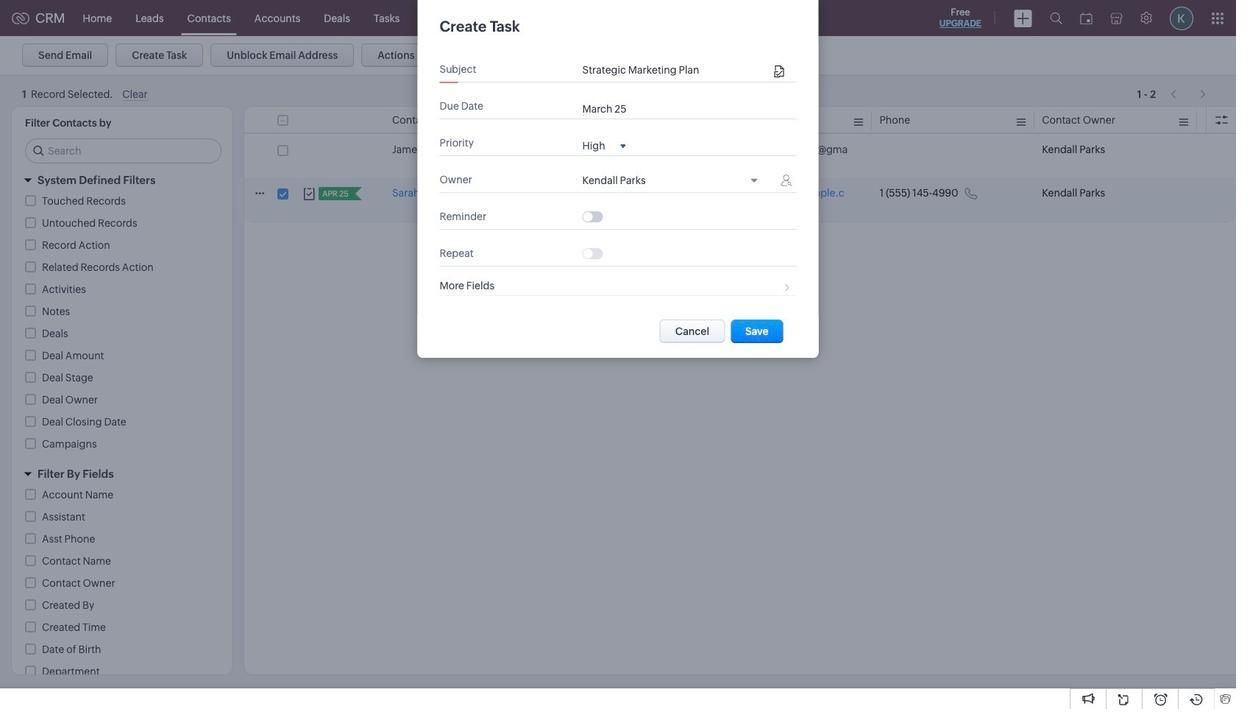 Task type: describe. For each thing, give the bounding box(es) containing it.
Search text field
[[26, 139, 221, 163]]

logo image
[[12, 12, 29, 24]]



Task type: vqa. For each thing, say whether or not it's contained in the screenshot.
first NAVIGATION from the bottom
yes



Task type: locate. For each thing, give the bounding box(es) containing it.
2 navigation from the top
[[1164, 83, 1215, 105]]

navigation
[[1164, 80, 1215, 102], [1164, 83, 1215, 105]]

1 navigation from the top
[[1164, 80, 1215, 102]]

None submit
[[731, 320, 784, 343]]

row group
[[244, 135, 1237, 222]]

None button
[[660, 320, 725, 343]]

None text field
[[583, 64, 771, 76]]

MMM d, yyyy text field
[[583, 103, 664, 115]]

subject name lookup image
[[775, 66, 785, 78]]

None field
[[583, 139, 626, 152], [583, 174, 765, 188], [583, 139, 626, 152], [583, 174, 765, 188]]



